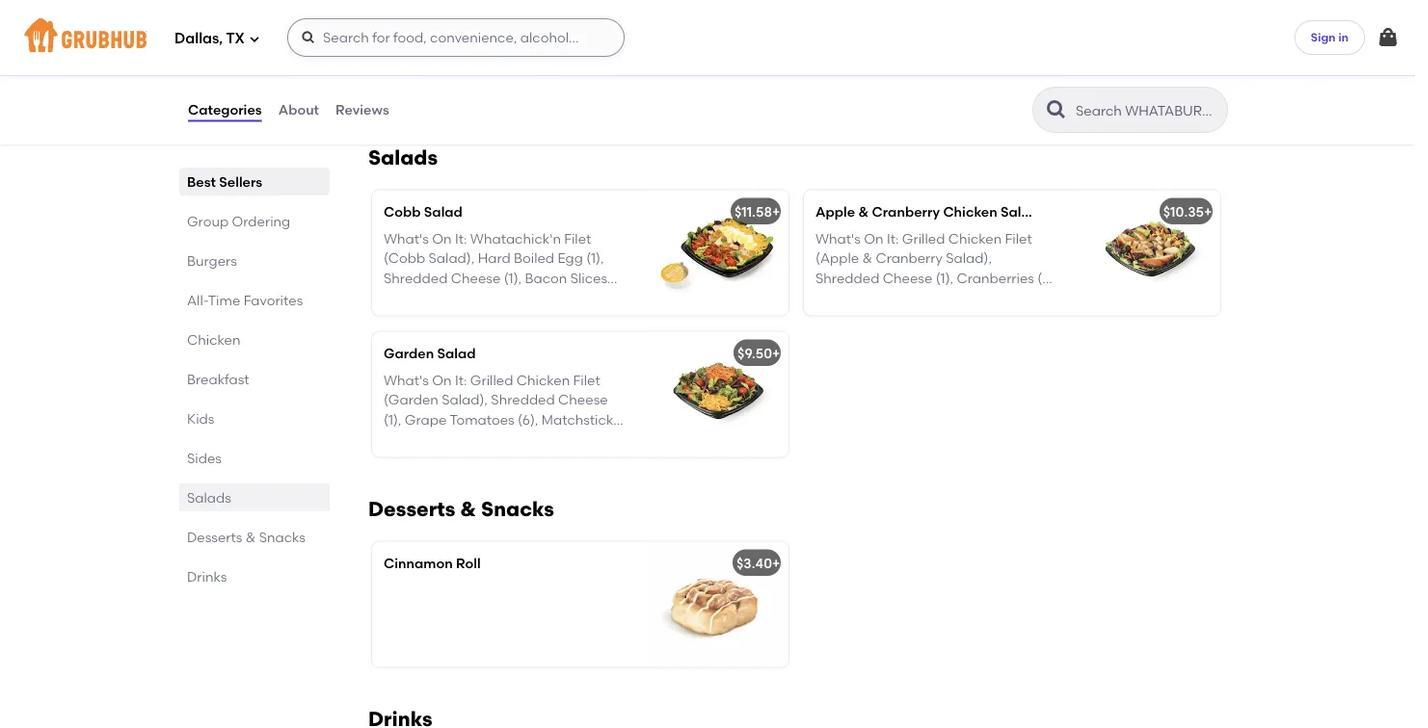 Task type: vqa. For each thing, say whether or not it's contained in the screenshot.
at
no



Task type: describe. For each thing, give the bounding box(es) containing it.
about
[[278, 102, 319, 118]]

svg image
[[301, 30, 316, 45]]

(3),
[[384, 290, 404, 306]]

garden
[[384, 346, 434, 362]]

kids
[[187, 411, 214, 427]]

best sellers
[[187, 174, 262, 190]]

cheese inside what's on it: whatachick'n filet (cobb salad), hard boiled egg (1), shredded cheese (1), bacon slices (3), grape tomatoes (6), grated carrots, red roma blend
[[451, 270, 501, 287]]

grilled for cranberry
[[902, 231, 945, 248]]

matchstick inside what's on it: grilled chicken filet (garden salad), shredded cheese (1), grape tomatoes (6), matchstick carrots (1)
[[542, 412, 613, 428]]

grated
[[545, 290, 592, 306]]

0 horizontal spatial svg image
[[249, 33, 260, 45]]

bacon
[[525, 270, 567, 287]]

sellers
[[219, 174, 262, 190]]

sign
[[1311, 30, 1336, 44]]

chicken inside what's on it: grilled chicken filet (garden salad), shredded cheese (1), grape tomatoes (6), matchstick carrots (1)
[[516, 373, 570, 389]]

carrots,
[[384, 310, 437, 326]]

(1), up slices
[[586, 251, 604, 267]]

(garden
[[384, 393, 439, 409]]

cobb salad
[[384, 204, 463, 220]]

in
[[1339, 30, 1349, 44]]

cobb salad image
[[644, 191, 789, 316]]

all-time favorites
[[187, 292, 303, 309]]

cheese inside what's on it: grilled chicken filet (garden salad), shredded cheese (1), grape tomatoes (6), matchstick carrots (1)
[[558, 393, 608, 409]]

cinnamon roll image
[[644, 543, 789, 668]]

favorites
[[244, 292, 303, 309]]

group ordering
[[187, 213, 290, 229]]

red
[[440, 310, 466, 326]]

roll
[[456, 556, 481, 572]]

kids tab
[[187, 409, 322, 429]]

1 horizontal spatial desserts & snacks
[[368, 498, 554, 522]]

+ for $3.40
[[772, 556, 780, 572]]

tomatoes inside what's on it: whatachick'n filet (cobb salad), hard boiled egg (1), shredded cheese (1), bacon slices (3), grape tomatoes (6), grated carrots, red roma blend
[[453, 290, 518, 306]]

cinnamon roll
[[384, 556, 481, 572]]

apple inside what's on it: grilled chicken filet (apple & cranberry salad), shredded cheese (1), cranberries (1), apple slices, matchstick carrots (1)
[[816, 290, 854, 306]]

boiled
[[514, 251, 554, 267]]

main navigation navigation
[[0, 0, 1415, 75]]

drinks
[[187, 569, 227, 585]]

salad), inside what's on it: grilled chicken filet (apple & cranberry salad), shredded cheese (1), cranberries (1), apple slices, matchstick carrots (1)
[[946, 251, 992, 267]]

group ordering tab
[[187, 211, 322, 231]]

desserts & snacks inside tab
[[187, 529, 306, 546]]

+ for $10.35
[[1204, 204, 1212, 220]]

hard
[[478, 251, 511, 267]]

+ for $9.50
[[772, 346, 780, 362]]

shredded inside what's on it: grilled chicken filet (garden salad), shredded cheese (1), grape tomatoes (6), matchstick carrots (1)
[[491, 393, 555, 409]]

grilled for shredded
[[470, 373, 513, 389]]

0 vertical spatial salads
[[368, 146, 438, 170]]

$11.58
[[735, 204, 772, 220]]

apple & cranberry chicken salad image
[[1076, 191, 1221, 316]]

it: for salad),
[[455, 373, 467, 389]]

salad), inside what's on it: whatachick'n filet (cobb salad), hard boiled egg (1), shredded cheese (1), bacon slices (3), grape tomatoes (6), grated carrots, red roma blend
[[429, 251, 475, 267]]

reviews button
[[335, 75, 390, 145]]

$3.40
[[737, 556, 772, 572]]

carrots inside what's on it: grilled chicken filet (apple & cranberry salad), shredded cheese (1), cranberries (1), apple slices, matchstick carrots (1)
[[976, 290, 1026, 306]]

on for salad),
[[432, 231, 452, 248]]

chicken up what's on it: grilled chicken filet (apple & cranberry salad), shredded cheese (1), cranberries (1), apple slices, matchstick carrots (1)
[[943, 204, 998, 220]]

tomatoes inside what's on it: grilled chicken filet (garden salad), shredded cheese (1), grape tomatoes (6), matchstick carrots (1)
[[450, 412, 515, 428]]

0 vertical spatial cranberry
[[872, 204, 940, 220]]

cobb
[[384, 204, 421, 220]]

(1), left cranberries
[[936, 270, 954, 287]]

desserts & snacks tab
[[187, 527, 322, 548]]

it: for &
[[887, 231, 899, 248]]

sign in button
[[1295, 20, 1365, 55]]

(1) inside what's on it: grilled chicken filet (garden salad), shredded cheese (1), grape tomatoes (6), matchstick carrots (1)
[[436, 432, 451, 448]]

$9.50
[[738, 346, 772, 362]]

all-time favorites tab
[[187, 290, 322, 310]]

(1), inside what's on it: grilled chicken filet (garden salad), shredded cheese (1), grape tomatoes (6), matchstick carrots (1)
[[384, 412, 401, 428]]

Search for food, convenience, alcohol... search field
[[287, 18, 625, 57]]

shredded inside what's on it: whatachick'n filet (cobb salad), hard boiled egg (1), shredded cheese (1), bacon slices (3), grape tomatoes (6), grated carrots, red roma blend
[[384, 270, 448, 287]]

cranberries
[[957, 270, 1034, 287]]

roma
[[469, 310, 508, 326]]



Task type: locate. For each thing, give the bounding box(es) containing it.
0 vertical spatial grilled
[[902, 231, 945, 248]]

1 vertical spatial desserts
[[187, 529, 242, 546]]

matchstick
[[901, 290, 973, 306], [542, 412, 613, 428]]

filet for what's on it: grilled chicken filet (garden salad), shredded cheese (1), grape tomatoes (6), matchstick carrots (1)
[[573, 373, 600, 389]]

on for (garden
[[432, 373, 452, 389]]

svg image
[[1377, 26, 1400, 49], [249, 33, 260, 45]]

categories
[[188, 102, 262, 118]]

(1), down (garden
[[384, 412, 401, 428]]

salad), up cranberries
[[946, 251, 992, 267]]

0 vertical spatial snacks
[[481, 498, 554, 522]]

salad
[[424, 204, 463, 220], [1001, 204, 1039, 220], [437, 346, 476, 362]]

1 vertical spatial grape
[[405, 412, 447, 428]]

2 horizontal spatial cheese
[[883, 270, 933, 287]]

it: inside what's on it: grilled chicken filet (garden salad), shredded cheese (1), grape tomatoes (6), matchstick carrots (1)
[[455, 373, 467, 389]]

garden salad
[[384, 346, 476, 362]]

shredded
[[384, 270, 448, 287], [816, 270, 880, 287], [491, 393, 555, 409]]

(6),
[[521, 290, 541, 306], [518, 412, 538, 428]]

grilled
[[902, 231, 945, 248], [470, 373, 513, 389]]

0 horizontal spatial salads
[[187, 490, 231, 506]]

search icon image
[[1045, 98, 1068, 121]]

svg image right tx
[[249, 33, 260, 45]]

& right "(apple"
[[862, 251, 873, 267]]

(1),
[[586, 251, 604, 267], [504, 270, 522, 287], [936, 270, 954, 287], [1038, 270, 1055, 287], [384, 412, 401, 428]]

filet up cranberries
[[1005, 231, 1032, 248]]

tomatoes up roma
[[453, 290, 518, 306]]

salads up cobb
[[368, 146, 438, 170]]

what's for what's on it: grilled chicken filet (apple & cranberry salad), shredded cheese (1), cranberries (1), apple slices, matchstick carrots (1)
[[816, 231, 861, 248]]

chicken down blend on the left of the page
[[516, 373, 570, 389]]

carrots down cranberries
[[976, 290, 1026, 306]]

what's up "(apple"
[[816, 231, 861, 248]]

what's inside what's on it: grilled chicken filet (garden salad), shredded cheese (1), grape tomatoes (6), matchstick carrots (1)
[[384, 373, 429, 389]]

time
[[208, 292, 240, 309]]

chicken
[[943, 204, 998, 220], [948, 231, 1002, 248], [187, 332, 241, 348], [516, 373, 570, 389]]

carrots
[[976, 290, 1026, 306], [384, 432, 433, 448]]

cranberry up slices,
[[876, 251, 943, 267]]

cranberry inside what's on it: grilled chicken filet (apple & cranberry salad), shredded cheese (1), cranberries (1), apple slices, matchstick carrots (1)
[[876, 251, 943, 267]]

sign in
[[1311, 30, 1349, 44]]

shredded down blend on the left of the page
[[491, 393, 555, 409]]

1 apple from the top
[[816, 204, 855, 220]]

2 apple from the top
[[816, 290, 854, 306]]

salad), inside what's on it: grilled chicken filet (garden salad), shredded cheese (1), grape tomatoes (6), matchstick carrots (1)
[[442, 393, 488, 409]]

0 horizontal spatial grilled
[[470, 373, 513, 389]]

apple & cranberry chicken salad
[[816, 204, 1039, 220]]

0 vertical spatial matchstick
[[901, 290, 973, 306]]

0 vertical spatial carrots
[[976, 290, 1026, 306]]

1 horizontal spatial svg image
[[1377, 26, 1400, 49]]

salads down sides
[[187, 490, 231, 506]]

egg
[[558, 251, 583, 267]]

cranberry
[[872, 204, 940, 220], [876, 251, 943, 267]]

desserts & snacks down salads tab
[[187, 529, 306, 546]]

(6), inside what's on it: whatachick'n filet (cobb salad), hard boiled egg (1), shredded cheese (1), bacon slices (3), grape tomatoes (6), grated carrots, red roma blend
[[521, 290, 541, 306]]

shredded inside what's on it: grilled chicken filet (apple & cranberry salad), shredded cheese (1), cranberries (1), apple slices, matchstick carrots (1)
[[816, 270, 880, 287]]

slices
[[570, 270, 607, 287]]

0 horizontal spatial shredded
[[384, 270, 448, 287]]

cinnamon
[[384, 556, 453, 572]]

+
[[772, 204, 780, 220], [1204, 204, 1212, 220], [772, 346, 780, 362], [772, 556, 780, 572]]

salad right cobb
[[424, 204, 463, 220]]

shredded down (cobb
[[384, 270, 448, 287]]

0 vertical spatial apple
[[816, 204, 855, 220]]

it: down garden salad
[[455, 373, 467, 389]]

filet inside what's on it: grilled chicken filet (apple & cranberry salad), shredded cheese (1), cranberries (1), apple slices, matchstick carrots (1)
[[1005, 231, 1032, 248]]

salad), right (garden
[[442, 393, 488, 409]]

on inside what's on it: grilled chicken filet (garden salad), shredded cheese (1), grape tomatoes (6), matchstick carrots (1)
[[432, 373, 452, 389]]

what's
[[384, 231, 429, 248], [816, 231, 861, 248], [384, 373, 429, 389]]

$10.35
[[1163, 204, 1204, 220]]

&
[[858, 204, 869, 220], [862, 251, 873, 267], [460, 498, 476, 522], [246, 529, 256, 546]]

0 horizontal spatial cheese
[[451, 270, 501, 287]]

svg image right in at the right
[[1377, 26, 1400, 49]]

1 vertical spatial carrots
[[384, 432, 433, 448]]

& inside tab
[[246, 529, 256, 546]]

(1), right cranberries
[[1038, 270, 1055, 287]]

1 horizontal spatial snacks
[[481, 498, 554, 522]]

1 horizontal spatial (1)
[[1029, 290, 1044, 306]]

1 horizontal spatial cheese
[[558, 393, 608, 409]]

1 horizontal spatial salads
[[368, 146, 438, 170]]

burgers tab
[[187, 251, 322, 271]]

apple up "(apple"
[[816, 204, 855, 220]]

reviews
[[336, 102, 389, 118]]

1 vertical spatial matchstick
[[542, 412, 613, 428]]

dallas, tx
[[174, 30, 245, 47]]

1 vertical spatial cranberry
[[876, 251, 943, 267]]

ordering
[[232, 213, 290, 229]]

salads tab
[[187, 488, 322, 508]]

1 vertical spatial salads
[[187, 490, 231, 506]]

what's on it: grilled chicken filet (garden salad), shredded cheese (1), grape tomatoes (6), matchstick carrots (1)
[[384, 373, 613, 448]]

1 vertical spatial grilled
[[470, 373, 513, 389]]

salad for $9.50 +
[[437, 346, 476, 362]]

grape
[[408, 290, 450, 306], [405, 412, 447, 428]]

on for (apple
[[864, 231, 884, 248]]

filet up egg
[[564, 231, 591, 248]]

what's inside what's on it: grilled chicken filet (apple & cranberry salad), shredded cheese (1), cranberries (1), apple slices, matchstick carrots (1)
[[816, 231, 861, 248]]

garden salad image
[[644, 333, 789, 458]]

1 horizontal spatial grilled
[[902, 231, 945, 248]]

breakfast
[[187, 371, 249, 388]]

filet inside what's on it: grilled chicken filet (garden salad), shredded cheese (1), grape tomatoes (6), matchstick carrots (1)
[[573, 373, 600, 389]]

what's up (garden
[[384, 373, 429, 389]]

breakfast tab
[[187, 369, 322, 389]]

grape inside what's on it: grilled chicken filet (garden salad), shredded cheese (1), grape tomatoes (6), matchstick carrots (1)
[[405, 412, 447, 428]]

it: inside what's on it: whatachick'n filet (cobb salad), hard boiled egg (1), shredded cheese (1), bacon slices (3), grape tomatoes (6), grated carrots, red roma blend
[[455, 231, 467, 248]]

2 horizontal spatial shredded
[[816, 270, 880, 287]]

carrots inside what's on it: grilled chicken filet (garden salad), shredded cheese (1), grape tomatoes (6), matchstick carrots (1)
[[384, 432, 433, 448]]

filet inside what's on it: whatachick'n filet (cobb salad), hard boiled egg (1), shredded cheese (1), bacon slices (3), grape tomatoes (6), grated carrots, red roma blend
[[564, 231, 591, 248]]

1 vertical spatial apple
[[816, 290, 854, 306]]

carrots down (garden
[[384, 432, 433, 448]]

0 horizontal spatial matchstick
[[542, 412, 613, 428]]

0 vertical spatial grape
[[408, 290, 450, 306]]

0 horizontal spatial snacks
[[259, 529, 306, 546]]

grilled inside what's on it: grilled chicken filet (garden salad), shredded cheese (1), grape tomatoes (6), matchstick carrots (1)
[[470, 373, 513, 389]]

Search WHATABURGER search field
[[1074, 101, 1221, 120]]

apple down "(apple"
[[816, 290, 854, 306]]

(apple
[[816, 251, 859, 267]]

what's for what's on it: grilled chicken filet (garden salad), shredded cheese (1), grape tomatoes (6), matchstick carrots (1)
[[384, 373, 429, 389]]

it: for hard
[[455, 231, 467, 248]]

cheese
[[451, 270, 501, 287], [883, 270, 933, 287], [558, 393, 608, 409]]

& inside what's on it: grilled chicken filet (apple & cranberry salad), shredded cheese (1), cranberries (1), apple slices, matchstick carrots (1)
[[862, 251, 873, 267]]

best sellers tab
[[187, 172, 322, 192]]

on down cobb salad
[[432, 231, 452, 248]]

1 horizontal spatial desserts
[[368, 498, 455, 522]]

desserts up "drinks"
[[187, 529, 242, 546]]

blend
[[511, 310, 548, 326]]

family fry box image
[[644, 0, 789, 106]]

salad up cranberries
[[1001, 204, 1039, 220]]

0 vertical spatial (1)
[[1029, 290, 1044, 306]]

best
[[187, 174, 216, 190]]

cranberry up what's on it: grilled chicken filet (apple & cranberry salad), shredded cheese (1), cranberries (1), apple slices, matchstick carrots (1)
[[872, 204, 940, 220]]

chicken up cranberries
[[948, 231, 1002, 248]]

(1) down (garden
[[436, 432, 451, 448]]

0 vertical spatial desserts & snacks
[[368, 498, 554, 522]]

what's up (cobb
[[384, 231, 429, 248]]

sides
[[187, 450, 222, 467]]

about button
[[277, 75, 320, 145]]

0 horizontal spatial desserts
[[187, 529, 242, 546]]

1 horizontal spatial shredded
[[491, 393, 555, 409]]

shredded down "(apple"
[[816, 270, 880, 287]]

snacks
[[481, 498, 554, 522], [259, 529, 306, 546]]

chicken inside what's on it: grilled chicken filet (apple & cranberry salad), shredded cheese (1), cranberries (1), apple slices, matchstick carrots (1)
[[948, 231, 1002, 248]]

(6), inside what's on it: grilled chicken filet (garden salad), shredded cheese (1), grape tomatoes (6), matchstick carrots (1)
[[518, 412, 538, 428]]

grilled inside what's on it: grilled chicken filet (apple & cranberry salad), shredded cheese (1), cranberries (1), apple slices, matchstick carrots (1)
[[902, 231, 945, 248]]

1 vertical spatial tomatoes
[[450, 412, 515, 428]]

salads inside tab
[[187, 490, 231, 506]]

slices,
[[858, 290, 898, 306]]

it: down apple & cranberry chicken salad
[[887, 231, 899, 248]]

(1), down hard
[[504, 270, 522, 287]]

grilled down apple & cranberry chicken salad
[[902, 231, 945, 248]]

1 vertical spatial (6),
[[518, 412, 538, 428]]

burgers
[[187, 253, 237, 269]]

$11.58 +
[[735, 204, 780, 220]]

on down garden salad
[[432, 373, 452, 389]]

(1)
[[1029, 290, 1044, 306], [436, 432, 451, 448]]

sides tab
[[187, 448, 322, 469]]

0 vertical spatial desserts
[[368, 498, 455, 522]]

chicken inside tab
[[187, 332, 241, 348]]

filet down grated
[[573, 373, 600, 389]]

it: inside what's on it: grilled chicken filet (apple & cranberry salad), shredded cheese (1), cranberries (1), apple slices, matchstick carrots (1)
[[887, 231, 899, 248]]

& up "(apple"
[[858, 204, 869, 220]]

grape inside what's on it: whatachick'n filet (cobb salad), hard boiled egg (1), shredded cheese (1), bacon slices (3), grape tomatoes (6), grated carrots, red roma blend
[[408, 290, 450, 306]]

(1) down cranberries
[[1029, 290, 1044, 306]]

tomatoes down garden salad
[[450, 412, 515, 428]]

desserts inside tab
[[187, 529, 242, 546]]

group
[[187, 213, 229, 229]]

+ for $11.58
[[772, 204, 780, 220]]

salad), left hard
[[429, 251, 475, 267]]

on up slices,
[[864, 231, 884, 248]]

on inside what's on it: whatachick'n filet (cobb salad), hard boiled egg (1), shredded cheese (1), bacon slices (3), grape tomatoes (6), grated carrots, red roma blend
[[432, 231, 452, 248]]

filet for what's on it: grilled chicken filet (apple & cranberry salad), shredded cheese (1), cranberries (1), apple slices, matchstick carrots (1)
[[1005, 231, 1032, 248]]

dallas,
[[174, 30, 223, 47]]

grape down (garden
[[405, 412, 447, 428]]

0 vertical spatial (6),
[[521, 290, 541, 306]]

0 horizontal spatial (1)
[[436, 432, 451, 448]]

what's on it: grilled chicken filet (apple & cranberry salad), shredded cheese (1), cranberries (1), apple slices, matchstick carrots (1)
[[816, 231, 1055, 306]]

desserts up the 'cinnamon'
[[368, 498, 455, 522]]

tx
[[226, 30, 245, 47]]

apple
[[816, 204, 855, 220], [816, 290, 854, 306]]

1 horizontal spatial matchstick
[[901, 290, 973, 306]]

(cobb
[[384, 251, 425, 267]]

0 vertical spatial tomatoes
[[453, 290, 518, 306]]

salads
[[368, 146, 438, 170], [187, 490, 231, 506]]

categories button
[[187, 75, 263, 145]]

grilled down roma
[[470, 373, 513, 389]]

$3.40 +
[[737, 556, 780, 572]]

desserts & snacks up the roll
[[368, 498, 554, 522]]

what's inside what's on it: whatachick'n filet (cobb salad), hard boiled egg (1), shredded cheese (1), bacon slices (3), grape tomatoes (6), grated carrots, red roma blend
[[384, 231, 429, 248]]

grape up carrots,
[[408, 290, 450, 306]]

(1) inside what's on it: grilled chicken filet (apple & cranberry salad), shredded cheese (1), cranberries (1), apple slices, matchstick carrots (1)
[[1029, 290, 1044, 306]]

whatachick'n
[[470, 231, 561, 248]]

0 horizontal spatial desserts & snacks
[[187, 529, 306, 546]]

cheese inside what's on it: grilled chicken filet (apple & cranberry salad), shredded cheese (1), cranberries (1), apple slices, matchstick carrots (1)
[[883, 270, 933, 287]]

salad),
[[429, 251, 475, 267], [946, 251, 992, 267], [442, 393, 488, 409]]

$10.35 +
[[1163, 204, 1212, 220]]

what's for what's on it: whatachick'n filet (cobb salad), hard boiled egg (1), shredded cheese (1), bacon slices (3), grape tomatoes (6), grated carrots, red roma blend
[[384, 231, 429, 248]]

snacks inside tab
[[259, 529, 306, 546]]

matchstick inside what's on it: grilled chicken filet (apple & cranberry salad), shredded cheese (1), cranberries (1), apple slices, matchstick carrots (1)
[[901, 290, 973, 306]]

chicken up breakfast
[[187, 332, 241, 348]]

$9.50 +
[[738, 346, 780, 362]]

desserts & snacks
[[368, 498, 554, 522], [187, 529, 306, 546]]

1 vertical spatial desserts & snacks
[[187, 529, 306, 546]]

1 vertical spatial snacks
[[259, 529, 306, 546]]

desserts
[[368, 498, 455, 522], [187, 529, 242, 546]]

it:
[[455, 231, 467, 248], [887, 231, 899, 248], [455, 373, 467, 389]]

what's on it: whatachick'n filet (cobb salad), hard boiled egg (1), shredded cheese (1), bacon slices (3), grape tomatoes (6), grated carrots, red roma blend
[[384, 231, 607, 326]]

all-
[[187, 292, 208, 309]]

salad for $11.58 +
[[424, 204, 463, 220]]

1 vertical spatial (1)
[[436, 432, 451, 448]]

& down salads tab
[[246, 529, 256, 546]]

filet
[[564, 231, 591, 248], [1005, 231, 1032, 248], [573, 373, 600, 389]]

salad down red
[[437, 346, 476, 362]]

on
[[432, 231, 452, 248], [864, 231, 884, 248], [432, 373, 452, 389]]

drinks tab
[[187, 567, 322, 587]]

0 horizontal spatial carrots
[[384, 432, 433, 448]]

on inside what's on it: grilled chicken filet (apple & cranberry salad), shredded cheese (1), cranberries (1), apple slices, matchstick carrots (1)
[[864, 231, 884, 248]]

it: down cobb salad
[[455, 231, 467, 248]]

& up the roll
[[460, 498, 476, 522]]

1 horizontal spatial carrots
[[976, 290, 1026, 306]]

tomatoes
[[453, 290, 518, 306], [450, 412, 515, 428]]

chicken tab
[[187, 330, 322, 350]]



